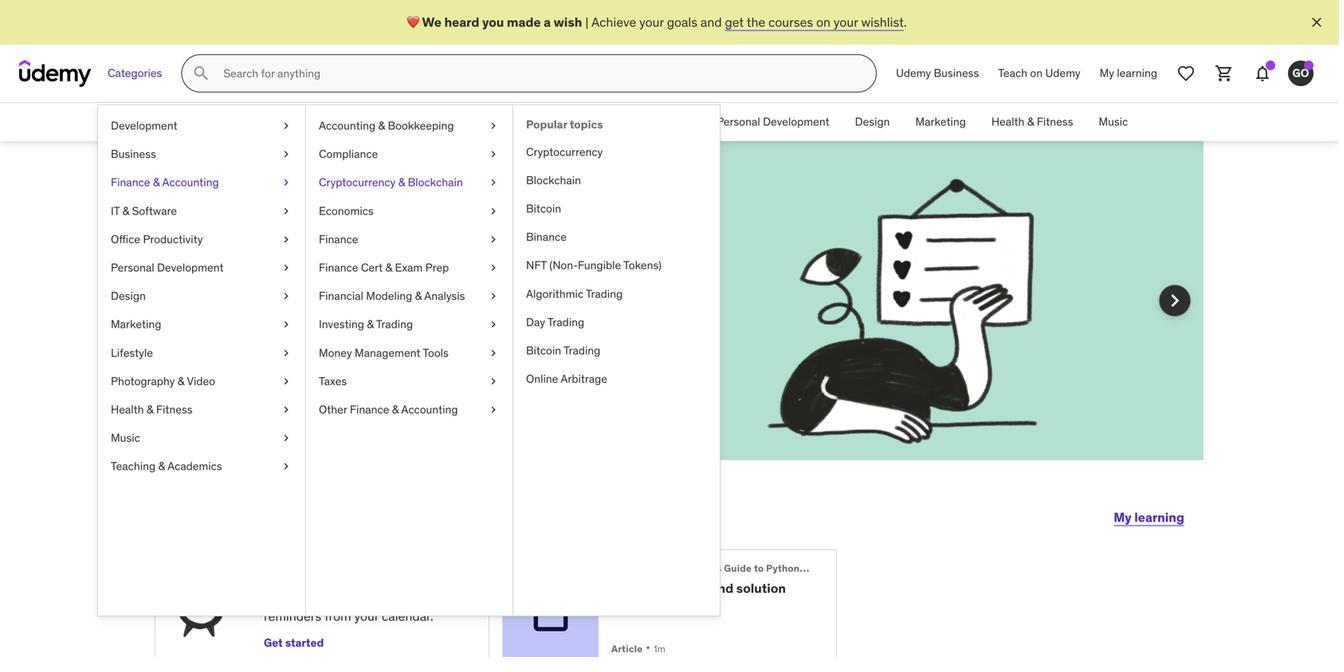 Task type: describe. For each thing, give the bounding box(es) containing it.
0 vertical spatial the
[[747, 14, 766, 30]]

nft
[[526, 258, 547, 272]]

beginners
[[674, 562, 722, 575]]

finance & accounting for health & fitness
[[374, 115, 482, 129]]

online arbitrage link
[[514, 365, 720, 393]]

ultimate
[[631, 562, 672, 575]]

office for lifestyle
[[111, 232, 140, 246]]

bookkeeping
[[388, 118, 454, 133]]

academics
[[168, 459, 222, 473]]

0 vertical spatial my
[[1100, 66, 1115, 80]]

popular
[[526, 117, 567, 132]]

❤️
[[407, 14, 420, 30]]

xsmall image for compliance
[[487, 146, 500, 162]]

reminders
[[264, 608, 322, 625]]

development inside development link
[[111, 118, 177, 133]]

design link for lifestyle
[[98, 282, 305, 310]]

cryptocurrency & blockchain
[[319, 175, 463, 190]]

compliance
[[319, 147, 378, 161]]

day
[[334, 590, 354, 607]]

financial
[[319, 289, 364, 303]]

teach on udemy
[[999, 66, 1081, 80]]

did you make a wish?
[[212, 211, 454, 292]]

courses inside get the courses on your wishlist
[[412, 298, 457, 314]]

next image
[[1163, 288, 1188, 313]]

article • 1m
[[612, 640, 666, 656]]

exam
[[395, 260, 423, 275]]

tokens)
[[624, 258, 662, 272]]

you have alerts image
[[1305, 61, 1314, 70]]

to inside schedule time to learn a little each day adds up. get reminders from your calendar.
[[354, 566, 367, 582]]

started
[[285, 636, 324, 650]]

Search for anything text field
[[220, 60, 857, 87]]

udemy business
[[896, 66, 980, 80]]

popular topics
[[526, 117, 603, 132]]

up.
[[388, 590, 405, 607]]

to inside the 'the ultimate beginners guide to python programming 11. homework and solution'
[[754, 562, 764, 575]]

finance & accounting for lifestyle
[[111, 175, 219, 190]]

the
[[612, 562, 629, 575]]

learning,
[[287, 498, 403, 531]]

lifestyle link
[[98, 339, 305, 367]]

trading down financial modeling & analysis
[[376, 317, 413, 331]]

achieve
[[592, 14, 637, 30]]

finance & accounting link for lifestyle
[[98, 168, 305, 197]]

fungible
[[578, 258, 621, 272]]

go
[[1293, 66, 1310, 80]]

schedule
[[264, 566, 321, 582]]

cert
[[361, 260, 383, 275]]

video
[[187, 374, 215, 388]]

0 horizontal spatial music
[[111, 431, 140, 445]]

the ultimate beginners guide to python programming 11. homework and solution
[[612, 562, 867, 596]]

algorithmic
[[526, 286, 584, 301]]

1 horizontal spatial health & fitness
[[992, 115, 1074, 129]]

development link
[[98, 112, 305, 140]]

other finance & accounting
[[319, 402, 458, 417]]

analysis
[[424, 289, 465, 303]]

carousel element
[[136, 141, 1204, 498]]

prep
[[426, 260, 449, 275]]

1m
[[654, 643, 666, 655]]

it & software for lifestyle
[[111, 204, 177, 218]]

xsmall image for music
[[280, 430, 293, 446]]

cryptocurrency link
[[514, 138, 720, 166]]

it
[[292, 298, 300, 314]]

design for lifestyle
[[111, 289, 146, 303]]

xsmall image for money management tools
[[487, 345, 500, 361]]

get started button
[[264, 632, 324, 654]]

little
[[275, 590, 300, 607]]

to inside carousel 'element'
[[243, 298, 255, 314]]

toward
[[385, 316, 424, 332]]

financial modeling & analysis
[[319, 289, 465, 303]]

nft (non-fungible tokens)
[[526, 258, 662, 272]]

goals
[[667, 14, 698, 30]]

xsmall image for cryptocurrency & blockchain
[[487, 175, 500, 190]]

trading for bitcoin trading
[[564, 343, 601, 358]]

(non-
[[550, 258, 578, 272]]

other finance & accounting link
[[306, 395, 513, 424]]

step
[[357, 316, 382, 332]]

1 vertical spatial health & fitness link
[[98, 395, 305, 424]]

first
[[332, 316, 354, 332]]

1 vertical spatial learning
[[1135, 509, 1185, 525]]

wish
[[554, 14, 582, 30]]

0 vertical spatial fitness
[[1037, 115, 1074, 129]]

and inside carousel 'element'
[[258, 316, 279, 332]]

xsmall image for it & software
[[280, 203, 293, 219]]

modeling
[[366, 289, 412, 303]]

photography
[[111, 374, 175, 388]]

investing & trading link
[[306, 310, 513, 339]]

make for you
[[341, 211, 429, 252]]

0 vertical spatial you
[[482, 14, 504, 30]]

it & software link for lifestyle
[[98, 197, 305, 225]]

online
[[526, 372, 559, 386]]

blockchain link
[[514, 166, 720, 195]]

1 horizontal spatial wishlist
[[862, 14, 904, 30]]

1 udemy from the left
[[896, 66, 932, 80]]

adds
[[357, 590, 385, 607]]

get
[[725, 14, 744, 30]]

finance cert & exam prep
[[319, 260, 449, 275]]

made
[[507, 14, 541, 30]]

xsmall image for development
[[280, 118, 293, 134]]

investing & trading
[[319, 317, 413, 331]]

office productivity link for health & fitness
[[587, 103, 704, 141]]

did
[[212, 211, 270, 252]]

finance link
[[306, 225, 513, 254]]

get started
[[264, 636, 324, 650]]

finance for finance & accounting link related to lifestyle
[[111, 175, 150, 190]]

xsmall image for marketing
[[280, 317, 293, 332]]

it & software for health & fitness
[[508, 115, 574, 129]]

a inside did you make a wish?
[[435, 211, 454, 252]]

finance for health & fitness's finance & accounting link
[[374, 115, 414, 129]]

0 horizontal spatial health & fitness
[[111, 402, 193, 417]]

personal development link for lifestyle
[[98, 254, 305, 282]]

algorithmic trading
[[526, 286, 623, 301]]

get for the
[[366, 298, 387, 314]]

my learning for my learning link to the top
[[1100, 66, 1158, 80]]

0 vertical spatial on
[[817, 14, 831, 30]]

office productivity link for lifestyle
[[98, 225, 305, 254]]

compliance link
[[306, 140, 513, 168]]

software for health & fitness
[[529, 115, 574, 129]]

xsmall image for economics
[[487, 203, 500, 219]]

bitcoin trading
[[526, 343, 601, 358]]

get inside schedule time to learn a little each day adds up. get reminders from your calendar.
[[409, 590, 429, 607]]

1 vertical spatial music link
[[98, 424, 305, 452]]

marketing for lifestyle
[[111, 317, 161, 331]]

close image
[[1309, 14, 1325, 30]]

xsmall image for teaching & academics
[[280, 459, 293, 474]]

0 horizontal spatial health
[[111, 402, 144, 417]]

1 horizontal spatial health
[[992, 115, 1025, 129]]

xsmall image for design
[[280, 288, 293, 304]]

make for to
[[258, 298, 289, 314]]

teaching
[[111, 459, 156, 473]]

economics link
[[306, 197, 513, 225]]

accounting up the compliance link
[[426, 115, 482, 129]]

xsmall image for health & fitness
[[280, 402, 293, 417]]

money management tools
[[319, 345, 449, 360]]

topics
[[570, 117, 603, 132]]

it & software link for health & fitness
[[495, 103, 587, 141]]

marketing for health & fitness
[[916, 115, 966, 129]]

0 vertical spatial music link
[[1086, 103, 1141, 141]]

1 vertical spatial my
[[1114, 509, 1132, 525]]

1 vertical spatial my learning link
[[1114, 498, 1185, 537]]

each
[[303, 590, 331, 607]]

time to make it come true.
[[212, 298, 366, 314]]

0 vertical spatial and
[[701, 14, 722, 30]]

0 horizontal spatial the
[[310, 316, 329, 332]]

and inside the 'the ultimate beginners guide to python programming 11. homework and solution'
[[711, 580, 734, 596]]

accounting down development link
[[162, 175, 219, 190]]

goals.
[[455, 316, 489, 332]]

design for health & fitness
[[855, 115, 890, 129]]

accounting & bookkeeping link
[[306, 112, 513, 140]]

economics
[[319, 204, 374, 218]]

& inside "link"
[[378, 118, 385, 133]]

office productivity for health & fitness
[[599, 115, 691, 129]]



Task type: vqa. For each thing, say whether or not it's contained in the screenshot.
the topmost fitness
yes



Task type: locate. For each thing, give the bounding box(es) containing it.
trading up 'bitcoin trading'
[[548, 315, 585, 329]]

article
[[612, 643, 643, 655]]

office productivity
[[599, 115, 691, 129], [111, 232, 203, 246]]

wishlist down time at the left top
[[212, 316, 255, 332]]

xsmall image inside finance link
[[487, 232, 500, 247]]

time
[[212, 298, 240, 314]]

0 horizontal spatial it & software
[[111, 204, 177, 218]]

0 vertical spatial software
[[529, 115, 574, 129]]

xsmall image
[[280, 118, 293, 134], [487, 146, 500, 162], [280, 175, 293, 190], [280, 260, 293, 276], [487, 260, 500, 276], [487, 288, 500, 304], [487, 317, 500, 332], [280, 345, 293, 361]]

2 vertical spatial on
[[460, 298, 474, 314]]

make left it
[[258, 298, 289, 314]]

and take the first step toward your goals.
[[255, 316, 489, 332]]

make inside did you make a wish?
[[341, 211, 429, 252]]

1 vertical spatial finance & accounting link
[[98, 168, 305, 197]]

heard
[[445, 14, 480, 30]]

0 vertical spatial learning
[[1117, 66, 1158, 80]]

office for health & fitness
[[599, 115, 629, 129]]

binance
[[526, 230, 567, 244]]

get the courses on your wishlist link
[[725, 14, 904, 30]]

udemy image
[[19, 60, 92, 87]]

xsmall image for investing & trading
[[487, 317, 500, 332]]

0 horizontal spatial courses
[[412, 298, 457, 314]]

my learning for bottommost my learning link
[[1114, 509, 1185, 525]]

development for health & fitness
[[763, 115, 830, 129]]

1 bitcoin from the top
[[526, 201, 561, 216]]

your
[[640, 14, 664, 30], [834, 14, 859, 30], [477, 298, 502, 314], [427, 316, 452, 332], [354, 608, 379, 625]]

cryptocurrency down popular topics on the left top
[[526, 145, 603, 159]]

investing
[[319, 317, 364, 331]]

get for started
[[264, 636, 283, 650]]

productivity left did
[[143, 232, 203, 246]]

2 vertical spatial get
[[264, 636, 283, 650]]

your up 'goals.'
[[477, 298, 502, 314]]

1 vertical spatial it
[[111, 204, 120, 218]]

and left get
[[701, 14, 722, 30]]

0 vertical spatial finance & accounting link
[[361, 103, 495, 141]]

day trading
[[526, 315, 585, 329]]

xsmall image inside finance & accounting link
[[280, 175, 293, 190]]

0 vertical spatial my learning link
[[1091, 54, 1167, 93]]

0 vertical spatial bitcoin
[[526, 201, 561, 216]]

courses right get
[[769, 14, 814, 30]]

finance & accounting
[[374, 115, 482, 129], [111, 175, 219, 190]]

teach
[[999, 66, 1028, 80]]

1 horizontal spatial design link
[[843, 103, 903, 141]]

fitness down teach on udemy link
[[1037, 115, 1074, 129]]

bitcoin up 'binance'
[[526, 201, 561, 216]]

2 udemy from the left
[[1046, 66, 1081, 80]]

0 horizontal spatial music link
[[98, 424, 305, 452]]

get left started
[[264, 636, 283, 650]]

finance cert & exam prep link
[[306, 254, 513, 282]]

xsmall image for finance cert & exam prep
[[487, 260, 500, 276]]

0 horizontal spatial finance & accounting
[[111, 175, 219, 190]]

1 vertical spatial make
[[258, 298, 289, 314]]

online arbitrage
[[526, 372, 608, 386]]

finance & accounting link
[[361, 103, 495, 141], [98, 168, 305, 197]]

1 horizontal spatial business
[[303, 115, 349, 129]]

cryptocurrency down compliance
[[319, 175, 396, 190]]

bitcoin inside "link"
[[526, 201, 561, 216]]

2 vertical spatial and
[[711, 580, 734, 596]]

0 vertical spatial health
[[992, 115, 1025, 129]]

2 horizontal spatial get
[[409, 590, 429, 607]]

|
[[586, 14, 589, 30]]

udemy
[[896, 66, 932, 80], [1046, 66, 1081, 80]]

trading inside "link"
[[548, 315, 585, 329]]

1 vertical spatial courses
[[412, 298, 457, 314]]

bitcoin for bitcoin trading
[[526, 343, 561, 358]]

office productivity link
[[587, 103, 704, 141], [98, 225, 305, 254]]

cryptocurrency for cryptocurrency & blockchain
[[319, 175, 396, 190]]

get inside get the courses on your wishlist
[[366, 298, 387, 314]]

wishlist up udemy business
[[862, 14, 904, 30]]

teaching & academics
[[111, 459, 222, 473]]

1 vertical spatial you
[[276, 211, 334, 252]]

trading down the fungible
[[586, 286, 623, 301]]

lifestyle
[[111, 345, 153, 360]]

2 horizontal spatial to
[[754, 562, 764, 575]]

gary
[[408, 498, 472, 531]]

0 vertical spatial health & fitness
[[992, 115, 1074, 129]]

xsmall image for finance & accounting
[[280, 175, 293, 190]]

the down come
[[310, 316, 329, 332]]

1 horizontal spatial it & software link
[[495, 103, 587, 141]]

0 horizontal spatial blockchain
[[408, 175, 463, 190]]

xsmall image
[[487, 118, 500, 134], [280, 146, 293, 162], [487, 175, 500, 190], [280, 203, 293, 219], [487, 203, 500, 219], [280, 232, 293, 247], [487, 232, 500, 247], [280, 288, 293, 304], [280, 317, 293, 332], [487, 345, 500, 361], [280, 373, 293, 389], [487, 373, 500, 389], [280, 402, 293, 417], [487, 402, 500, 417], [280, 430, 293, 446], [280, 459, 293, 474]]

business link for lifestyle
[[98, 140, 305, 168]]

xsmall image inside the other finance & accounting link
[[487, 402, 500, 417]]

personal
[[717, 115, 761, 129], [111, 260, 154, 275]]

trading for algorithmic trading
[[586, 286, 623, 301]]

xsmall image inside finance cert & exam prep link
[[487, 260, 500, 276]]

business link for health & fitness
[[291, 103, 361, 141]]

xsmall image for business
[[280, 146, 293, 162]]

health & fitness down teach on udemy link
[[992, 115, 1074, 129]]

productivity up cryptocurrency link
[[632, 115, 691, 129]]

0 horizontal spatial design link
[[98, 282, 305, 310]]

a
[[264, 590, 272, 607]]

accounting up compliance
[[319, 118, 376, 133]]

to up the solution
[[754, 562, 764, 575]]

0 horizontal spatial it & software link
[[98, 197, 305, 225]]

learning
[[1117, 66, 1158, 80], [1135, 509, 1185, 525]]

cryptocurrency & blockchain link
[[306, 168, 513, 197]]

photography & video link
[[98, 367, 305, 395]]

cryptocurrency & blockchain element
[[513, 105, 720, 616]]

0 horizontal spatial fitness
[[156, 402, 193, 417]]

a
[[544, 14, 551, 30], [435, 211, 454, 252]]

python
[[766, 562, 800, 575]]

health
[[992, 115, 1025, 129], [111, 402, 144, 417]]

my learning
[[1100, 66, 1158, 80], [1114, 509, 1185, 525]]

xsmall image for taxes
[[487, 373, 500, 389]]

xsmall image for finance
[[487, 232, 500, 247]]

0 horizontal spatial productivity
[[143, 232, 203, 246]]

bitcoin for bitcoin
[[526, 201, 561, 216]]

1 horizontal spatial productivity
[[632, 115, 691, 129]]

1 vertical spatial office productivity link
[[98, 225, 305, 254]]

0 vertical spatial personal
[[717, 115, 761, 129]]

1 vertical spatial office productivity
[[111, 232, 203, 246]]

productivity for lifestyle
[[143, 232, 203, 246]]

wishlist inside get the courses on your wishlist
[[212, 316, 255, 332]]

0 vertical spatial wishlist
[[862, 14, 904, 30]]

1 horizontal spatial personal
[[717, 115, 761, 129]]

0 vertical spatial courses
[[769, 14, 814, 30]]

1 vertical spatial marketing
[[111, 317, 161, 331]]

xsmall image inside money management tools 'link'
[[487, 345, 500, 361]]

1 horizontal spatial personal development link
[[704, 103, 843, 141]]

health down teach
[[992, 115, 1025, 129]]

xsmall image for photography & video
[[280, 373, 293, 389]]

submit search image
[[192, 64, 211, 83]]

and left take
[[258, 316, 279, 332]]

blockchain
[[526, 173, 581, 187], [408, 175, 463, 190]]

blockchain down the compliance link
[[408, 175, 463, 190]]

0 vertical spatial marketing
[[916, 115, 966, 129]]

a left wish
[[544, 14, 551, 30]]

0 vertical spatial office productivity
[[599, 115, 691, 129]]

marketing link for lifestyle
[[98, 310, 305, 339]]

xsmall image inside office productivity link
[[280, 232, 293, 247]]

1 unread notification image
[[1266, 61, 1276, 70]]

0 horizontal spatial office productivity
[[111, 232, 203, 246]]

1 vertical spatial and
[[258, 316, 279, 332]]

taxes link
[[306, 367, 513, 395]]

xsmall image inside development link
[[280, 118, 293, 134]]

xsmall image inside "taxes" "link"
[[487, 373, 500, 389]]

come
[[303, 298, 334, 314]]

you right did
[[276, 211, 334, 252]]

1 vertical spatial on
[[1031, 66, 1043, 80]]

your inside schedule time to learn a little each day adds up. get reminders from your calendar.
[[354, 608, 379, 625]]

1 horizontal spatial the
[[390, 298, 409, 314]]

0 horizontal spatial finance & accounting link
[[98, 168, 305, 197]]

xsmall image for financial modeling & analysis
[[487, 288, 500, 304]]

finance & accounting down development link
[[111, 175, 219, 190]]

xsmall image inside teaching & academics link
[[280, 459, 293, 474]]

health down the photography
[[111, 402, 144, 417]]

1 horizontal spatial a
[[544, 14, 551, 30]]

categories button
[[98, 54, 172, 93]]

bitcoin up 'online'
[[526, 343, 561, 358]]

1 horizontal spatial personal development
[[717, 115, 830, 129]]

health & fitness down the photography
[[111, 402, 193, 417]]

0 horizontal spatial design
[[111, 289, 146, 303]]

productivity
[[632, 115, 691, 129], [143, 232, 203, 246]]

bitcoin link
[[514, 195, 720, 223]]

courses up toward
[[412, 298, 457, 314]]

financial modeling & analysis link
[[306, 282, 513, 310]]

1 vertical spatial personal development
[[111, 260, 224, 275]]

marketing link down udemy business link
[[903, 103, 979, 141]]

1 horizontal spatial health & fitness link
[[979, 103, 1086, 141]]

and down guide
[[711, 580, 734, 596]]

xsmall image inside economics link
[[487, 203, 500, 219]]

office productivity link up blockchain link
[[587, 103, 704, 141]]

trading
[[586, 286, 623, 301], [548, 315, 585, 329], [376, 317, 413, 331], [564, 343, 601, 358]]

finance & accounting up the compliance link
[[374, 115, 482, 129]]

xsmall image inside investing & trading link
[[487, 317, 500, 332]]

1 horizontal spatial music link
[[1086, 103, 1141, 141]]

.
[[904, 14, 907, 30]]

1 vertical spatial design
[[111, 289, 146, 303]]

day
[[526, 315, 545, 329]]

productivity for health & fitness
[[632, 115, 691, 129]]

udemy down .
[[896, 66, 932, 80]]

2 vertical spatial business
[[111, 147, 156, 161]]

0 horizontal spatial personal
[[111, 260, 154, 275]]

0 vertical spatial health & fitness link
[[979, 103, 1086, 141]]

it for lifestyle
[[111, 204, 120, 218]]

cryptocurrency for cryptocurrency
[[526, 145, 603, 159]]

tools
[[423, 345, 449, 360]]

you inside did you make a wish?
[[276, 211, 334, 252]]

trading up "arbitrage"
[[564, 343, 601, 358]]

1 horizontal spatial on
[[817, 14, 831, 30]]

to right time at the left top
[[243, 298, 255, 314]]

personal for lifestyle
[[111, 260, 154, 275]]

trading for day trading
[[548, 315, 585, 329]]

finance & accounting link down development link
[[98, 168, 305, 197]]

true.
[[337, 298, 363, 314]]

the inside get the courses on your wishlist
[[390, 298, 409, 314]]

a up prep
[[435, 211, 454, 252]]

make up the finance cert & exam prep
[[341, 211, 429, 252]]

xsmall image inside the compliance link
[[487, 146, 500, 162]]

0 horizontal spatial udemy
[[896, 66, 932, 80]]

0 vertical spatial office productivity link
[[587, 103, 704, 141]]

health & fitness
[[992, 115, 1074, 129], [111, 402, 193, 417]]

on
[[817, 14, 831, 30], [1031, 66, 1043, 80], [460, 298, 474, 314]]

marketing link up the video
[[98, 310, 305, 339]]

shopping cart with 0 items image
[[1215, 64, 1234, 83]]

to
[[243, 298, 255, 314], [754, 562, 764, 575], [354, 566, 367, 582]]

1 horizontal spatial get
[[366, 298, 387, 314]]

get the courses on your wishlist link
[[212, 298, 502, 332]]

xsmall image inside photography & video link
[[280, 373, 293, 389]]

on inside get the courses on your wishlist
[[460, 298, 474, 314]]

get inside 'get started' button
[[264, 636, 283, 650]]

development for lifestyle
[[157, 260, 224, 275]]

personal development for health & fitness
[[717, 115, 830, 129]]

other
[[319, 402, 347, 417]]

❤️   we heard you made a wish | achieve your goals and get the courses on your wishlist .
[[407, 14, 907, 30]]

1 vertical spatial the
[[390, 298, 409, 314]]

1 vertical spatial wishlist
[[212, 316, 255, 332]]

it & software link
[[495, 103, 587, 141], [98, 197, 305, 225]]

0 vertical spatial personal development
[[717, 115, 830, 129]]

accounting inside "link"
[[319, 118, 376, 133]]

1 horizontal spatial courses
[[769, 14, 814, 30]]

guide
[[724, 562, 752, 575]]

1 vertical spatial it & software
[[111, 204, 177, 218]]

1 vertical spatial personal development link
[[98, 254, 305, 282]]

finance for finance cert & exam prep link
[[319, 260, 358, 275]]

your down analysis
[[427, 316, 452, 332]]

marketing link for health & fitness
[[903, 103, 979, 141]]

1 vertical spatial a
[[435, 211, 454, 252]]

0 vertical spatial productivity
[[632, 115, 691, 129]]

xsmall image for accounting & bookkeeping
[[487, 118, 500, 134]]

health & fitness link
[[979, 103, 1086, 141], [98, 395, 305, 424]]

xsmall image for other finance & accounting
[[487, 402, 500, 417]]

health & fitness link down teach on udemy link
[[979, 103, 1086, 141]]

xsmall image for lifestyle
[[280, 345, 293, 361]]

it & software
[[508, 115, 574, 129], [111, 204, 177, 218]]

0 horizontal spatial wishlist
[[212, 316, 255, 332]]

0 vertical spatial personal development link
[[704, 103, 843, 141]]

your inside get the courses on your wishlist
[[477, 298, 502, 314]]

0 vertical spatial design
[[855, 115, 890, 129]]

xsmall image inside financial modeling & analysis link
[[487, 288, 500, 304]]

health & fitness link down the video
[[98, 395, 305, 424]]

business left teach
[[934, 66, 980, 80]]

0 horizontal spatial software
[[132, 204, 177, 218]]

arbitrage
[[561, 372, 608, 386]]

marketing down udemy business link
[[916, 115, 966, 129]]

office productivity link up time at the left top
[[98, 225, 305, 254]]

software for lifestyle
[[132, 204, 177, 218]]

1 vertical spatial my learning
[[1114, 509, 1185, 525]]

0 vertical spatial marketing link
[[903, 103, 979, 141]]

1 horizontal spatial office
[[599, 115, 629, 129]]

xsmall image for office productivity
[[280, 232, 293, 247]]

photography & video
[[111, 374, 215, 388]]

get the courses on your wishlist
[[212, 298, 502, 332]]

accounting down "taxes" "link"
[[401, 402, 458, 417]]

1 vertical spatial music
[[111, 431, 140, 445]]

2 horizontal spatial business
[[934, 66, 980, 80]]

1 horizontal spatial marketing link
[[903, 103, 979, 141]]

business down development link
[[111, 147, 156, 161]]

finance & accounting link for health & fitness
[[361, 103, 495, 141]]

bitcoin trading link
[[514, 336, 720, 365]]

wish?
[[212, 250, 306, 292]]

calendar.
[[382, 608, 434, 625]]

personal development for lifestyle
[[111, 260, 224, 275]]

marketing
[[916, 115, 966, 129], [111, 317, 161, 331]]

office productivity for lifestyle
[[111, 232, 203, 246]]

business up compliance
[[303, 115, 349, 129]]

business for lifestyle
[[111, 147, 156, 161]]

11.
[[612, 580, 627, 596]]

1 horizontal spatial finance & accounting
[[374, 115, 482, 129]]

personal development
[[717, 115, 830, 129], [111, 260, 224, 275]]

1 vertical spatial fitness
[[156, 402, 193, 417]]

personal for health & fitness
[[717, 115, 761, 129]]

categories
[[108, 66, 162, 80]]

wishlist image
[[1177, 64, 1196, 83]]

personal development link for health & fitness
[[704, 103, 843, 141]]

1 vertical spatial office
[[111, 232, 140, 246]]

and
[[701, 14, 722, 30], [258, 316, 279, 332], [711, 580, 734, 596]]

the right get
[[747, 14, 766, 30]]

get up calendar.
[[409, 590, 429, 607]]

teaching & academics link
[[98, 452, 305, 481]]

to right time
[[354, 566, 367, 582]]

get up and take the first step toward your goals.
[[366, 298, 387, 314]]

you left made
[[482, 14, 504, 30]]

business for health & fitness
[[303, 115, 349, 129]]

xsmall image inside lifestyle link
[[280, 345, 293, 361]]

xsmall image for personal development
[[280, 260, 293, 276]]

finance & accounting link up cryptocurrency & blockchain link
[[361, 103, 495, 141]]

notifications image
[[1254, 64, 1273, 83]]

udemy right teach
[[1046, 66, 1081, 80]]

0 vertical spatial music
[[1099, 115, 1129, 129]]

1 horizontal spatial music
[[1099, 115, 1129, 129]]

0 vertical spatial office
[[599, 115, 629, 129]]

2 horizontal spatial on
[[1031, 66, 1043, 80]]

design link for health & fitness
[[843, 103, 903, 141]]

blockchain down popular
[[526, 173, 581, 187]]

0 vertical spatial it & software link
[[495, 103, 587, 141]]

your down adds
[[354, 608, 379, 625]]

teach on udemy link
[[989, 54, 1091, 93]]

music link
[[1086, 103, 1141, 141], [98, 424, 305, 452]]

2 bitcoin from the top
[[526, 343, 561, 358]]

your left .
[[834, 14, 859, 30]]

xsmall image inside cryptocurrency & blockchain link
[[487, 175, 500, 190]]

marketing up lifestyle
[[111, 317, 161, 331]]

0 vertical spatial finance & accounting
[[374, 115, 482, 129]]

fitness down photography & video
[[156, 402, 193, 417]]

your left goals
[[640, 14, 664, 30]]

design
[[855, 115, 890, 129], [111, 289, 146, 303]]

1 horizontal spatial blockchain
[[526, 173, 581, 187]]

1 vertical spatial personal
[[111, 260, 154, 275]]

0 horizontal spatial you
[[276, 211, 334, 252]]

it for health & fitness
[[508, 115, 517, 129]]

finance
[[374, 115, 414, 129], [111, 175, 150, 190], [319, 232, 358, 246], [319, 260, 358, 275], [350, 402, 389, 417]]

get
[[366, 298, 387, 314], [409, 590, 429, 607], [264, 636, 283, 650]]

xsmall image inside accounting & bookkeeping "link"
[[487, 118, 500, 134]]

udemy business link
[[887, 54, 989, 93]]

my learning inside my learning link
[[1100, 66, 1158, 80]]

learn
[[370, 566, 401, 582]]

1 horizontal spatial make
[[341, 211, 429, 252]]

0 vertical spatial it & software
[[508, 115, 574, 129]]

the up toward
[[390, 298, 409, 314]]



